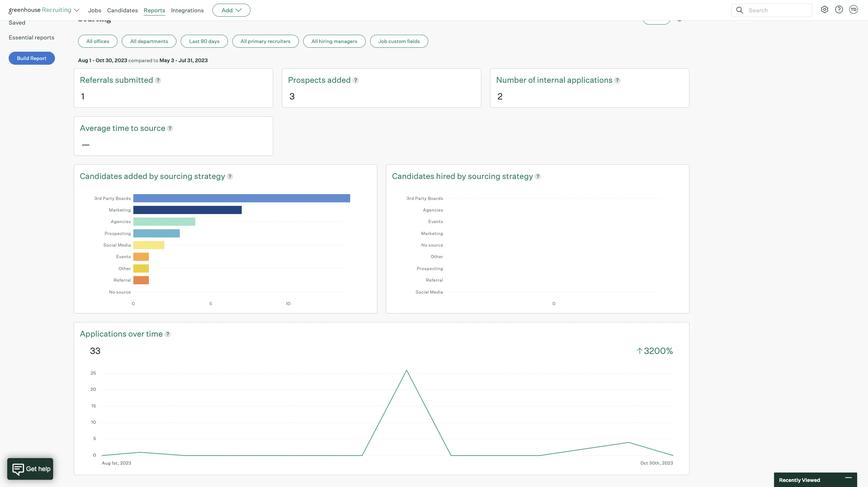 Task type: describe. For each thing, give the bounding box(es) containing it.
0 vertical spatial added
[[328, 75, 351, 85]]

build report
[[17, 55, 47, 61]]

candidates for candidates
[[107, 7, 138, 14]]

prospects link
[[288, 75, 328, 86]]

1 - from the left
[[92, 57, 95, 63]]

2
[[498, 91, 503, 102]]

average
[[80, 123, 111, 133]]

strategy link for candidates hired by sourcing
[[502, 171, 534, 182]]

all for all departments
[[130, 38, 137, 44]]

greenhouse recruiting image
[[9, 6, 74, 14]]

save
[[651, 15, 663, 21]]

1 vertical spatial 3
[[290, 91, 295, 102]]

sourcing for candidates hired by sourcing
[[468, 171, 501, 181]]

submitted link
[[115, 75, 153, 86]]

by link for added
[[149, 171, 160, 182]]

last 90 days
[[189, 38, 220, 44]]

recently viewed
[[780, 477, 821, 483]]

saved link
[[9, 18, 64, 27]]

essential reports
[[9, 34, 54, 41]]

jobs link
[[88, 7, 101, 14]]

days
[[209, 38, 220, 44]]

over
[[128, 329, 145, 339]]

strategy link for candidates added by sourcing
[[194, 171, 225, 182]]

0 horizontal spatial time link
[[113, 123, 131, 134]]

job
[[379, 38, 388, 44]]

candidates for candidates added by sourcing
[[80, 171, 122, 181]]

average link
[[80, 123, 113, 134]]

applications
[[80, 329, 127, 339]]

submitted
[[115, 75, 153, 85]]

all primary recruiters button
[[232, 35, 299, 48]]

source
[[140, 123, 165, 133]]

report
[[30, 55, 47, 61]]

candidates for candidates hired by sourcing
[[392, 171, 435, 181]]

sourcing link for candidates hired by sourcing
[[468, 171, 502, 182]]

all departments button
[[122, 35, 177, 48]]

internal link
[[537, 75, 568, 86]]

1 vertical spatial to
[[131, 123, 138, 133]]

integrations
[[171, 7, 204, 14]]

referrals link
[[80, 75, 115, 86]]

all offices button
[[78, 35, 118, 48]]

0 horizontal spatial added
[[124, 171, 147, 181]]

all for all hiring managers
[[312, 38, 318, 44]]

jul
[[179, 57, 186, 63]]

number
[[497, 75, 527, 85]]

hired
[[436, 171, 456, 181]]

all primary recruiters
[[241, 38, 291, 44]]

0 vertical spatial added link
[[328, 75, 351, 86]]

2 2023 from the left
[[195, 57, 208, 63]]

td button
[[850, 5, 859, 14]]

may
[[160, 57, 170, 63]]

by for hired
[[457, 171, 467, 181]]

save button
[[643, 12, 671, 25]]

essential
[[9, 34, 33, 41]]

job custom fields button
[[370, 35, 429, 48]]

candidates link for candidates hired by sourcing
[[392, 171, 436, 182]]

—
[[81, 139, 90, 150]]

reports link
[[144, 7, 165, 14]]

viewed
[[802, 477, 821, 483]]

candidates hired by sourcing
[[392, 171, 502, 181]]

dashboards
[[9, 4, 43, 11]]

source link
[[140, 123, 165, 134]]

add button
[[213, 4, 251, 17]]

recently
[[780, 477, 801, 483]]

31,
[[187, 57, 194, 63]]

strategy for candidates hired by sourcing
[[502, 171, 534, 181]]

faq image
[[676, 13, 684, 22]]

last
[[189, 38, 200, 44]]

hiring
[[319, 38, 333, 44]]

managers
[[334, 38, 358, 44]]

build
[[17, 55, 29, 61]]

1 horizontal spatial time
[[146, 329, 163, 339]]

td button
[[848, 4, 860, 15]]

prospects
[[288, 75, 328, 85]]

90
[[201, 38, 207, 44]]

2 - from the left
[[175, 57, 178, 63]]

to link
[[131, 123, 140, 134]]

compared
[[128, 57, 153, 63]]

3200%
[[644, 345, 674, 356]]

fields
[[407, 38, 420, 44]]

0 vertical spatial 1
[[89, 57, 91, 63]]

0 vertical spatial time
[[113, 123, 129, 133]]

number of internal
[[497, 75, 568, 85]]

job custom fields
[[379, 38, 420, 44]]



Task type: locate. For each thing, give the bounding box(es) containing it.
0 horizontal spatial time
[[113, 123, 129, 133]]

-
[[92, 57, 95, 63], [175, 57, 178, 63]]

build report button
[[9, 52, 55, 65]]

candidates down —
[[80, 171, 122, 181]]

reports
[[144, 7, 165, 14]]

to
[[154, 57, 158, 63], [131, 123, 138, 133]]

1
[[89, 57, 91, 63], [81, 91, 85, 102]]

1 horizontal spatial sourcing
[[468, 171, 501, 181]]

1 horizontal spatial to
[[154, 57, 158, 63]]

to left may
[[154, 57, 158, 63]]

all hiring managers button
[[303, 35, 366, 48]]

by for added
[[149, 171, 158, 181]]

all for all primary recruiters
[[241, 38, 247, 44]]

3 down prospects link
[[290, 91, 295, 102]]

all left hiring
[[312, 38, 318, 44]]

all left "departments"
[[130, 38, 137, 44]]

referrals
[[80, 75, 115, 85]]

offices
[[94, 38, 109, 44]]

hired link
[[436, 171, 457, 182]]

sourcing for candidates added by sourcing
[[160, 171, 193, 181]]

3 all from the left
[[241, 38, 247, 44]]

applications link
[[80, 328, 128, 340]]

1 horizontal spatial time link
[[146, 328, 163, 340]]

essential reports link
[[9, 33, 64, 42]]

all departments
[[130, 38, 168, 44]]

added link
[[328, 75, 351, 86], [124, 171, 149, 182]]

all left offices
[[86, 38, 93, 44]]

1 down referrals link
[[81, 91, 85, 102]]

1 horizontal spatial strategy
[[502, 171, 534, 181]]

1 horizontal spatial 1
[[89, 57, 91, 63]]

oct
[[96, 57, 104, 63]]

sourcing
[[78, 13, 111, 24]]

1 horizontal spatial strategy link
[[502, 171, 534, 182]]

aug 1 - oct 30, 2023 compared to may 3 - jul 31, 2023
[[78, 57, 208, 63]]

1 vertical spatial time link
[[146, 328, 163, 340]]

4 all from the left
[[312, 38, 318, 44]]

all offices
[[86, 38, 109, 44]]

reports
[[35, 34, 54, 41]]

time
[[113, 123, 129, 133], [146, 329, 163, 339]]

0 horizontal spatial sourcing link
[[160, 171, 194, 182]]

0 horizontal spatial 1
[[81, 91, 85, 102]]

1 vertical spatial added
[[124, 171, 147, 181]]

- left oct on the left of the page
[[92, 57, 95, 63]]

30,
[[105, 57, 114, 63]]

1 horizontal spatial by link
[[457, 171, 468, 182]]

integrations link
[[171, 7, 204, 14]]

1 all from the left
[[86, 38, 93, 44]]

applications link
[[568, 75, 613, 86]]

saved
[[9, 19, 25, 26]]

1 horizontal spatial by
[[457, 171, 467, 181]]

1 horizontal spatial 3
[[290, 91, 295, 102]]

dashboards link
[[9, 3, 64, 12]]

strategy link
[[194, 171, 225, 182], [502, 171, 534, 182]]

all
[[86, 38, 93, 44], [130, 38, 137, 44], [241, 38, 247, 44], [312, 38, 318, 44]]

2 sourcing from the left
[[468, 171, 501, 181]]

sourcing
[[160, 171, 193, 181], [468, 171, 501, 181]]

all inside "button"
[[86, 38, 93, 44]]

1 sourcing link from the left
[[160, 171, 194, 182]]

3 right may
[[171, 57, 174, 63]]

0 horizontal spatial sourcing
[[160, 171, 193, 181]]

0 horizontal spatial strategy link
[[194, 171, 225, 182]]

1 horizontal spatial 2023
[[195, 57, 208, 63]]

jobs
[[88, 7, 101, 14]]

number link
[[497, 75, 529, 86]]

candidates link for candidates added by sourcing
[[80, 171, 124, 182]]

0 horizontal spatial 3
[[171, 57, 174, 63]]

time link right average
[[113, 123, 131, 134]]

departments
[[138, 38, 168, 44]]

time left to link
[[113, 123, 129, 133]]

to left source
[[131, 123, 138, 133]]

1 strategy from the left
[[194, 171, 225, 181]]

applications over
[[80, 329, 146, 339]]

0 horizontal spatial 2023
[[115, 57, 127, 63]]

0 horizontal spatial by link
[[149, 171, 160, 182]]

0 vertical spatial time link
[[113, 123, 131, 134]]

1 by from the left
[[149, 171, 158, 181]]

1 horizontal spatial -
[[175, 57, 178, 63]]

1 horizontal spatial added link
[[328, 75, 351, 86]]

of link
[[529, 75, 537, 86]]

1 vertical spatial time
[[146, 329, 163, 339]]

add
[[222, 7, 233, 14]]

0 horizontal spatial -
[[92, 57, 95, 63]]

time link right the over
[[146, 328, 163, 340]]

0 horizontal spatial by
[[149, 171, 158, 181]]

2023
[[115, 57, 127, 63], [195, 57, 208, 63]]

all left the primary
[[241, 38, 247, 44]]

0 vertical spatial 3
[[171, 57, 174, 63]]

time right the over
[[146, 329, 163, 339]]

1 horizontal spatial sourcing link
[[468, 171, 502, 182]]

sourcing link
[[160, 171, 194, 182], [468, 171, 502, 182]]

candidates added by sourcing
[[80, 171, 194, 181]]

2 by from the left
[[457, 171, 467, 181]]

1 vertical spatial 1
[[81, 91, 85, 102]]

0 horizontal spatial strategy
[[194, 171, 225, 181]]

1 vertical spatial added link
[[124, 171, 149, 182]]

custom
[[389, 38, 406, 44]]

candidates left hired
[[392, 171, 435, 181]]

2 strategy from the left
[[502, 171, 534, 181]]

1 sourcing from the left
[[160, 171, 193, 181]]

0 vertical spatial to
[[154, 57, 158, 63]]

2023 right the 30,
[[115, 57, 127, 63]]

by link for hired
[[457, 171, 468, 182]]

all hiring managers
[[312, 38, 358, 44]]

3
[[171, 57, 174, 63], [290, 91, 295, 102]]

aug
[[78, 57, 88, 63]]

candidates right jobs link
[[107, 7, 138, 14]]

2 strategy link from the left
[[502, 171, 534, 182]]

average time to
[[80, 123, 140, 133]]

strategy
[[194, 171, 225, 181], [502, 171, 534, 181]]

xychart image for candidates hired by sourcing
[[403, 189, 674, 306]]

all for all offices
[[86, 38, 93, 44]]

by
[[149, 171, 158, 181], [457, 171, 467, 181]]

2 by link from the left
[[457, 171, 468, 182]]

recruiters
[[268, 38, 291, 44]]

2 all from the left
[[130, 38, 137, 44]]

2023 right 31, in the left of the page
[[195, 57, 208, 63]]

candidates
[[107, 7, 138, 14], [80, 171, 122, 181], [392, 171, 435, 181]]

0 horizontal spatial added link
[[124, 171, 149, 182]]

xychart image
[[90, 189, 361, 306], [403, 189, 674, 306], [90, 368, 674, 466]]

1 2023 from the left
[[115, 57, 127, 63]]

internal
[[537, 75, 566, 85]]

Search text field
[[748, 5, 806, 15]]

sourcing link for candidates added by sourcing
[[160, 171, 194, 182]]

of
[[529, 75, 536, 85]]

td
[[851, 7, 857, 12]]

1 by link from the left
[[149, 171, 160, 182]]

0 horizontal spatial to
[[131, 123, 138, 133]]

primary
[[248, 38, 267, 44]]

- left jul
[[175, 57, 178, 63]]

2 sourcing link from the left
[[468, 171, 502, 182]]

xychart image for candidates added by sourcing
[[90, 189, 361, 306]]

33
[[90, 345, 101, 356]]

strategy for candidates added by sourcing
[[194, 171, 225, 181]]

applications
[[568, 75, 613, 85]]

last 90 days button
[[181, 35, 228, 48]]

1 strategy link from the left
[[194, 171, 225, 182]]

over link
[[128, 328, 146, 340]]

candidates link
[[107, 7, 138, 14], [80, 171, 124, 182], [392, 171, 436, 182]]

configure image
[[821, 5, 830, 14]]

1 horizontal spatial added
[[328, 75, 351, 85]]

1 right aug
[[89, 57, 91, 63]]



Task type: vqa. For each thing, say whether or not it's contained in the screenshot.
row
no



